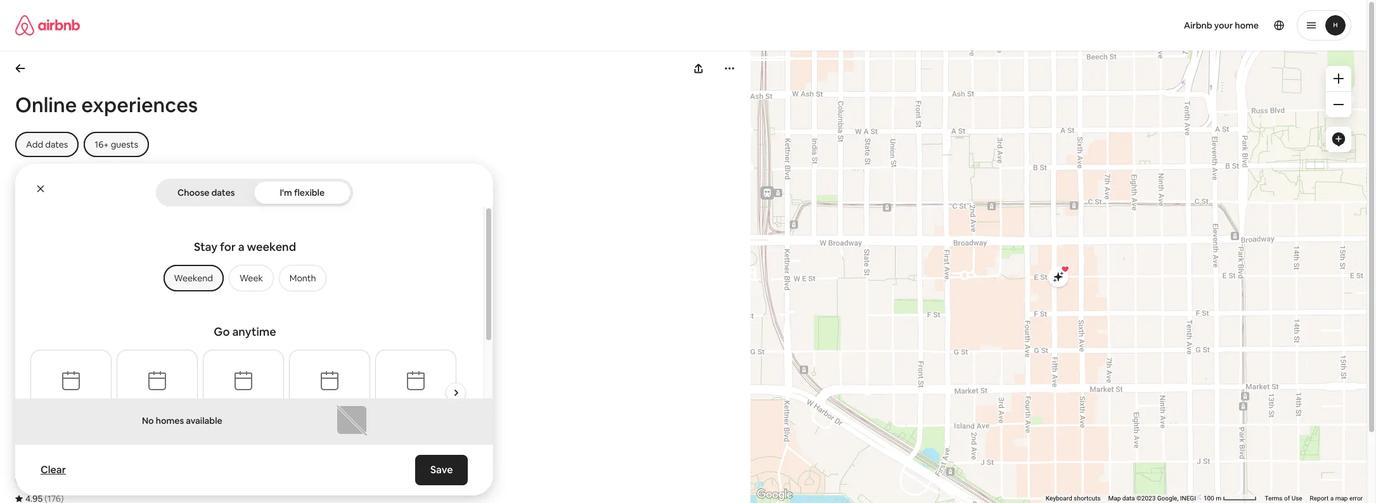 Task type: locate. For each thing, give the bounding box(es) containing it.
dates inside choose dates button
[[212, 187, 235, 199]]

of
[[1285, 495, 1291, 502]]

map
[[1109, 495, 1122, 502]]

terms
[[1266, 495, 1283, 502]]

keyboard shortcuts button
[[1046, 495, 1101, 504]]

choose dates button
[[158, 181, 254, 204]]

zoom out image
[[1334, 100, 1345, 110]]

1 vertical spatial dates
[[212, 187, 235, 199]]

0 horizontal spatial a
[[238, 240, 245, 254]]

stay
[[194, 240, 218, 254]]

unsave this experience image
[[219, 190, 234, 205]]

add dates
[[26, 139, 68, 150]]

zoom in image
[[1334, 74, 1345, 84]]

terms of use link
[[1266, 495, 1303, 502]]

available
[[186, 415, 222, 427]]

dates for choose dates
[[212, 187, 235, 199]]

experiences
[[81, 92, 198, 118]]

dialog
[[15, 164, 493, 496]]

december button
[[117, 350, 198, 436]]

1 horizontal spatial dates
[[212, 187, 235, 199]]

1 vertical spatial a
[[1331, 495, 1335, 502]]

choose
[[178, 187, 210, 199]]

dates right choose
[[212, 187, 235, 199]]

clear
[[41, 464, 66, 477]]

january
[[227, 397, 260, 408]]

0 vertical spatial dates
[[45, 139, 68, 150]]

i'm
[[280, 187, 292, 199]]

choose dates
[[178, 187, 235, 199]]

data
[[1123, 495, 1136, 502]]

february
[[311, 397, 348, 408]]

google,
[[1158, 495, 1179, 502]]

march
[[403, 397, 429, 408]]

no homes available
[[142, 415, 222, 427]]

a
[[238, 240, 245, 254], [1331, 495, 1335, 502]]

dates inside the add dates dropdown button
[[45, 139, 68, 150]]

february button
[[289, 350, 370, 436]]

anytime
[[232, 325, 276, 339]]

1 horizontal spatial a
[[1331, 495, 1335, 502]]

dates
[[45, 139, 68, 150], [212, 187, 235, 199]]

dates right add
[[45, 139, 68, 150]]

tab list containing choose dates
[[158, 179, 350, 207]]

100
[[1204, 495, 1215, 502]]

a left map
[[1331, 495, 1335, 502]]

january button
[[203, 350, 284, 436]]

0 horizontal spatial dates
[[45, 139, 68, 150]]

google map
including 0 saved stays. region
[[626, 0, 1377, 504]]

a right for
[[238, 240, 245, 254]]

i'm flexible
[[280, 187, 325, 199]]

go
[[214, 325, 230, 339]]

tab list
[[158, 179, 350, 207]]

november
[[49, 397, 93, 408]]

error
[[1350, 495, 1364, 502]]

for
[[220, 240, 236, 254]]

report a map error
[[1311, 495, 1364, 502]]

©2023
[[1137, 495, 1156, 502]]

weekend
[[174, 273, 213, 284]]

go anytime
[[214, 325, 276, 339]]

online experiences
[[15, 92, 198, 118]]



Task type: vqa. For each thing, say whether or not it's contained in the screenshot.
bottom a
yes



Task type: describe. For each thing, give the bounding box(es) containing it.
week
[[240, 273, 263, 284]]

march button
[[375, 350, 457, 436]]

i'm flexible button
[[254, 181, 350, 204]]

dates for add dates
[[45, 139, 68, 150]]

profile element
[[699, 0, 1352, 51]]

save
[[430, 464, 453, 477]]

use
[[1292, 495, 1303, 502]]

dialog containing stay for a weekend
[[15, 164, 493, 496]]

november button
[[30, 350, 112, 436]]

add dates button
[[15, 132, 79, 157]]

rating 4.95 out of 5; 176 reviews image
[[15, 493, 64, 504]]

weekend
[[247, 240, 296, 254]]

100 m
[[1204, 495, 1224, 502]]

keyboard shortcuts
[[1046, 495, 1101, 502]]

shortcuts
[[1074, 495, 1101, 502]]

map
[[1336, 495, 1349, 502]]

save button
[[415, 455, 468, 486]]

flexible
[[294, 187, 325, 199]]

keyboard
[[1046, 495, 1073, 502]]

stay for a weekend
[[194, 240, 296, 254]]

add a place to the map image
[[1332, 132, 1347, 147]]

add
[[26, 139, 43, 150]]

clear button
[[34, 458, 72, 483]]

inegi
[[1181, 495, 1197, 502]]

terms of use
[[1266, 495, 1303, 502]]

month
[[290, 273, 316, 284]]

no
[[142, 415, 154, 427]]

m
[[1217, 495, 1222, 502]]

december
[[135, 397, 179, 408]]

'go for gold' olympic mindset tips & games with lina taylor group
[[15, 180, 245, 504]]

homes
[[156, 415, 184, 427]]

google image
[[754, 487, 796, 504]]

map data ©2023 google, inegi
[[1109, 495, 1197, 502]]

0 vertical spatial a
[[238, 240, 245, 254]]

report
[[1311, 495, 1330, 502]]

100 m button
[[1201, 495, 1262, 504]]

online
[[15, 92, 77, 118]]

report a map error link
[[1311, 495, 1364, 502]]



